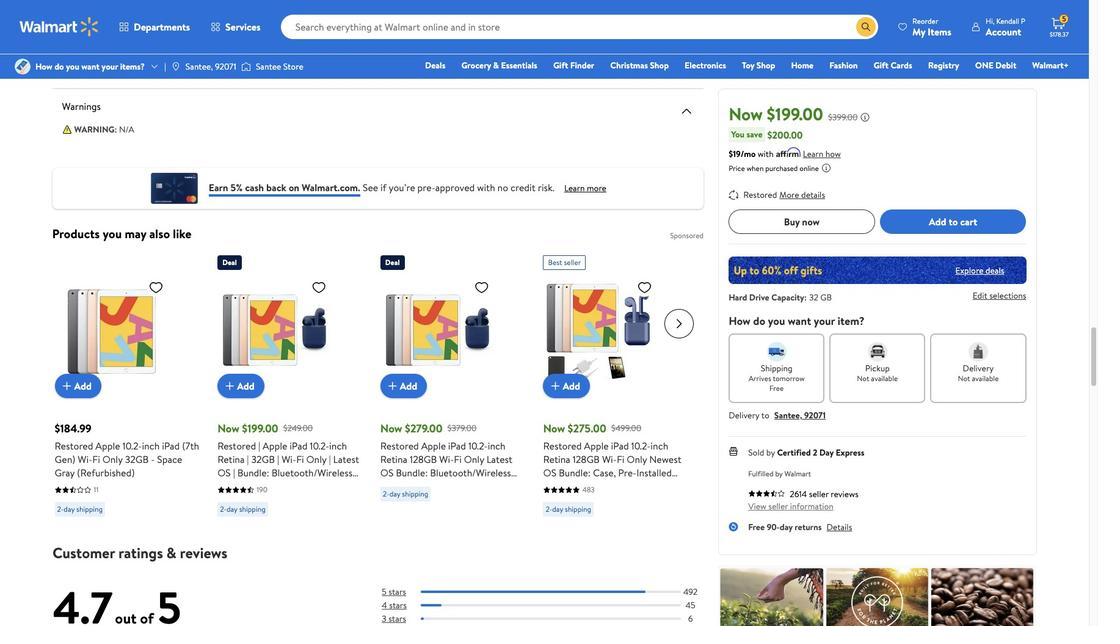 Task type: vqa. For each thing, say whether or not it's contained in the screenshot.
second gift from the left
yes



Task type: locate. For each thing, give the bounding box(es) containing it.
latest inside now $279.00 $379.00 restored apple ipad 10.2-inch retina 128gb wi-fi only latest os bundle: bluetooth/wireless airbuds by certified 2 day express (refurbished)
[[487, 453, 513, 466]]

only inside 'now $199.00 $249.00 restored | apple ipad 10.2-inch retina | 32gb | wi-fi only | latest os | bundle: bluetooth/wireless airbuds by certified 2 day express'
[[306, 453, 327, 466]]

$199.00 for now $199.00
[[767, 102, 823, 126]]

1 horizontal spatial 32gb
[[251, 453, 275, 466]]

bundle: inside now $279.00 $379.00 restored apple ipad 10.2-inch retina 128gb wi-fi only latest os bundle: bluetooth/wireless airbuds by certified 2 day express (refurbished)
[[396, 466, 428, 480]]

0 horizontal spatial latest
[[333, 453, 359, 466]]

2 add to cart image from the left
[[222, 379, 237, 393]]

5 up $178.37
[[1062, 14, 1066, 24]]

bundle: up 190
[[237, 466, 269, 480]]

by inside now $275.00 $499.00 restored apple ipad 10.2-inch retina 128gb wi-fi only newest os bundle: case, pre-installed tempered glass, rapid charger, bluetooth/wireless airbuds by certified 2 day express (refurbished)
[[661, 493, 672, 506]]

restored inside 'now $199.00 $249.00 restored | apple ipad 10.2-inch retina | 32gb | wi-fi only | latest os | bundle: bluetooth/wireless airbuds by certified 2 day express'
[[218, 439, 256, 453]]

32gb
[[125, 453, 149, 466], [251, 453, 275, 466]]

seller down 3.5478 stars out of 5, based on 2614 seller reviews element
[[769, 500, 788, 513]]

on left 'items'
[[212, 35, 221, 47]]

free left 90-
[[748, 521, 765, 533]]

1 shop from the left
[[650, 59, 669, 71]]

$249.00
[[283, 422, 313, 434]]

third right a
[[236, 48, 254, 60]]

 image left santee
[[241, 60, 251, 73]]

10.2- inside now $275.00 $499.00 restored apple ipad 10.2-inch retina 128gb wi-fi only newest os bundle: case, pre-installed tempered glass, rapid charger, bluetooth/wireless airbuds by certified 2 day express (refurbished)
[[631, 439, 651, 453]]

3 ipad from the left
[[448, 439, 466, 453]]

2 progress bar from the top
[[421, 604, 681, 607]]

4 add to cart image from the left
[[548, 379, 563, 393]]

3 inch from the left
[[488, 439, 506, 453]]

0 horizontal spatial gift
[[553, 59, 568, 71]]

45
[[685, 599, 695, 612]]

1 horizontal spatial delivery
[[963, 362, 994, 374]]

to inside button
[[949, 215, 958, 228]]

want for items?
[[81, 60, 100, 73]]

restored apple ipad 10.2-inch retina 128gb wi-fi only latest os bundle: bluetooth/wireless airbuds by certified 2 day express (refurbished) image
[[380, 275, 494, 389]]

certified up walmart
[[777, 447, 811, 459]]

not inside delivery not available
[[958, 373, 970, 384]]

you down the hard drive capacity : 32 gb
[[768, 313, 785, 329]]

2 inch from the left
[[329, 439, 347, 453]]

learn inside button
[[803, 148, 824, 160]]

(7th
[[182, 439, 199, 453]]

reviews
[[831, 488, 859, 500], [180, 542, 227, 563]]

tomorrow
[[773, 373, 805, 384]]

do down drive
[[753, 313, 766, 329]]

2 retina from the left
[[380, 453, 408, 466]]

add button for now $275.00
[[543, 374, 590, 398]]

3 apple from the left
[[421, 439, 446, 453]]

how down hard
[[729, 313, 751, 329]]

now inside now $279.00 $379.00 restored apple ipad 10.2-inch retina 128gb wi-fi only latest os bundle: bluetooth/wireless airbuds by certified 2 day express (refurbished)
[[380, 421, 402, 436]]

1 horizontal spatial party
[[335, 35, 354, 47]]

4 inch from the left
[[651, 439, 668, 453]]

one debit
[[975, 59, 1017, 71]]

2 latest from the left
[[487, 453, 513, 466]]

to for delivery to santee, 92071
[[762, 409, 770, 421]]

1 vertical spatial reviews
[[180, 542, 227, 563]]

0 horizontal spatial 5
[[382, 586, 386, 598]]

os inside now $275.00 $499.00 restored apple ipad 10.2-inch retina 128gb wi-fi only newest os bundle: case, pre-installed tempered glass, rapid charger, bluetooth/wireless airbuds by certified 2 day express (refurbished)
[[543, 466, 557, 480]]

not for delivery
[[958, 373, 970, 384]]

product group containing $184.99
[[55, 250, 200, 522]]

1 vertical spatial &
[[166, 542, 176, 563]]

1 wi- from the left
[[78, 453, 92, 466]]

add to favorites list, restored apple ipad 10.2-inch retina 128gb wi-fi only latest os bundle: bluetooth/wireless airbuds by certified 2 day express (refurbished) image
[[475, 280, 489, 295]]

2 bundle: from the left
[[396, 466, 428, 480]]

add to cart
[[929, 215, 978, 228]]

2 os from the left
[[380, 466, 394, 480]]

for up santee store
[[275, 35, 286, 47]]

certified inside now $279.00 $379.00 restored apple ipad 10.2-inch retina 128gb wi-fi only latest os bundle: bluetooth/wireless airbuds by certified 2 day express (refurbished)
[[428, 480, 466, 493]]

3 wi- from the left
[[439, 453, 454, 466]]

1 horizontal spatial learn
[[803, 148, 824, 160]]

inch inside "$184.99 restored apple 10.2-inch ipad (7th gen) wi-fi only 32gb - space gray (refurbished)"
[[142, 439, 160, 453]]

not down intent image for delivery
[[958, 373, 970, 384]]

0 horizontal spatial learn
[[564, 182, 585, 194]]

&
[[493, 59, 499, 71], [166, 542, 176, 563]]

inch inside now $275.00 $499.00 restored apple ipad 10.2-inch retina 128gb wi-fi only newest os bundle: case, pre-installed tempered glass, rapid charger, bluetooth/wireless airbuds by certified 2 day express (refurbished)
[[651, 439, 668, 453]]

0 horizontal spatial (refurbished)
[[77, 466, 135, 480]]

warranty
[[62, 18, 101, 32]]

you right products
[[103, 225, 122, 242]]

restored right (7th
[[218, 439, 256, 453]]

32gb for $199.00
[[251, 453, 275, 466]]

1 fi from the left
[[92, 453, 100, 466]]

a
[[231, 48, 235, 60]]

restored inside now $279.00 $379.00 restored apple ipad 10.2-inch retina 128gb wi-fi only latest os bundle: bluetooth/wireless airbuds by certified 2 day express (refurbished)
[[380, 439, 419, 453]]

want right and
[[81, 60, 100, 73]]

purchase.
[[233, 60, 268, 73]]

now inside now $275.00 $499.00 restored apple ipad 10.2-inch retina 128gb wi-fi only newest os bundle: case, pre-installed tempered glass, rapid charger, bluetooth/wireless airbuds by certified 2 day express (refurbished)
[[543, 421, 565, 436]]

delivery up sold
[[729, 409, 760, 421]]

2 product group from the left
[[218, 250, 363, 522]]

stars right 4 on the left bottom of page
[[389, 599, 406, 612]]

0 horizontal spatial bundle:
[[237, 466, 269, 480]]

only inside now $275.00 $499.00 restored apple ipad 10.2-inch retina 128gb wi-fi only newest os bundle: case, pre-installed tempered glass, rapid charger, bluetooth/wireless airbuds by certified 2 day express (refurbished)
[[627, 453, 647, 466]]

more
[[780, 189, 799, 201]]

warranty
[[154, 35, 186, 47], [62, 48, 94, 60], [146, 60, 178, 73]]

1 10.2- from the left
[[123, 439, 142, 453]]

3 retina from the left
[[543, 453, 570, 466]]

2 down 483
[[584, 506, 589, 520]]

retina up tempered
[[543, 453, 570, 466]]

wi- left pre-
[[602, 453, 617, 466]]

retina inside now $279.00 $379.00 restored apple ipad 10.2-inch retina 128gb wi-fi only latest os bundle: bluetooth/wireless airbuds by certified 2 day express (refurbished)
[[380, 453, 408, 466]]

gift for gift cards
[[874, 59, 889, 71]]

1 apple from the left
[[96, 439, 120, 453]]

1 horizontal spatial want
[[788, 313, 811, 329]]

retina right (7th
[[218, 453, 245, 466]]

2 only from the left
[[306, 453, 327, 466]]

0 vertical spatial learn
[[803, 148, 824, 160]]

1 progress bar from the top
[[421, 591, 681, 593]]

from
[[469, 35, 487, 47]]

0 horizontal spatial want
[[81, 60, 100, 73]]

not inside pickup not available
[[857, 373, 870, 384]]

2 32gb from the left
[[251, 453, 275, 466]]

add for now $199.00
[[237, 379, 255, 393]]

1 horizontal spatial sale
[[288, 35, 302, 47]]

restored for $279.00
[[380, 439, 419, 453]]

2614 seller reviews
[[790, 488, 859, 500]]

2 inside now $275.00 $499.00 restored apple ipad 10.2-inch retina 128gb wi-fi only newest os bundle: case, pre-installed tempered glass, rapid charger, bluetooth/wireless airbuds by certified 2 day express (refurbished)
[[584, 506, 589, 520]]

restored for $275.00
[[543, 439, 582, 453]]

2 10.2- from the left
[[310, 439, 329, 453]]

restored down $275.00
[[543, 439, 582, 453]]

bluetooth/wireless down $249.00
[[272, 466, 353, 480]]

0 horizontal spatial not
[[857, 373, 870, 384]]

apple down $279.00
[[421, 439, 446, 453]]

delivery down intent image for delivery
[[963, 362, 994, 374]]

32gb inside "$184.99 restored apple 10.2-inch ipad (7th gen) wi-fi only 32gb - space gray (refurbished)"
[[125, 453, 149, 466]]

1 vertical spatial how
[[729, 313, 751, 329]]

1 horizontal spatial &
[[493, 59, 499, 71]]

to
[[630, 35, 638, 47]]

capacity
[[772, 291, 804, 304]]

this
[[556, 35, 570, 47]]

services button
[[200, 12, 271, 42]]

10.2- down $249.00
[[310, 439, 329, 453]]

deals
[[425, 59, 446, 71]]

32gb for restored
[[125, 453, 149, 466]]

gift for gift finder
[[553, 59, 568, 71]]

0 vertical spatial free
[[770, 383, 784, 393]]

progress bar
[[421, 591, 681, 593], [421, 604, 681, 607], [421, 618, 681, 620]]

now $199.00
[[729, 102, 823, 126]]

4 apple from the left
[[584, 439, 609, 453]]

1 horizontal spatial airbuds
[[380, 480, 413, 493]]

ipad down $249.00
[[290, 439, 308, 453]]

$199.00 up $200.00
[[767, 102, 823, 126]]

os for $275.00
[[543, 466, 557, 480]]

5 up 4 on the left bottom of page
[[382, 586, 386, 598]]

4 ipad from the left
[[611, 439, 629, 453]]

charger,
[[641, 480, 677, 493]]

now inside 'now $199.00 $249.00 restored | apple ipad 10.2-inch retina | 32gb | wi-fi only | latest os | bundle: bluetooth/wireless airbuds by certified 2 day express'
[[218, 421, 239, 436]]

0 vertical spatial &
[[493, 59, 499, 71]]

delivery inside delivery not available
[[963, 362, 994, 374]]

2 horizontal spatial retina
[[543, 453, 570, 466]]

2 horizontal spatial to
[[949, 215, 958, 228]]

2 available from the left
[[972, 373, 999, 384]]

4 add button from the left
[[543, 374, 590, 398]]

1 vertical spatial to
[[949, 215, 958, 228]]

best seller
[[548, 257, 581, 268]]

warranty down please
[[62, 48, 94, 60]]

retina inside now $275.00 $499.00 restored apple ipad 10.2-inch retina 128gb wi-fi only newest os bundle: case, pre-installed tempered glass, rapid charger, bluetooth/wireless airbuds by certified 2 day express (refurbished)
[[543, 453, 570, 466]]

1 retina from the left
[[218, 453, 245, 466]]

ipad inside now $275.00 $499.00 restored apple ipad 10.2-inch retina 128gb wi-fi only newest os bundle: case, pre-installed tempered glass, rapid charger, bluetooth/wireless airbuds by certified 2 day express (refurbished)
[[611, 439, 629, 453]]

grocery & essentials link
[[456, 59, 543, 72]]

marketplace up use
[[356, 35, 402, 47]]

2 not from the left
[[958, 373, 970, 384]]

3 bundle: from the left
[[559, 466, 591, 480]]

2 add button from the left
[[218, 374, 264, 398]]

os inside now $279.00 $379.00 restored apple ipad 10.2-inch retina 128gb wi-fi only latest os bundle: bluetooth/wireless airbuds by certified 2 day express (refurbished)
[[380, 466, 394, 480]]

0 horizontal spatial 32gb
[[125, 453, 149, 466]]

with left no
[[477, 181, 495, 194]]

3 10.2- from the left
[[468, 439, 488, 453]]

3 fi from the left
[[454, 453, 462, 466]]

0 horizontal spatial deal
[[222, 257, 237, 268]]

3.5478 stars out of 5, based on 2614 seller reviews element
[[748, 490, 785, 497]]

bluetooth/wireless inside now $279.00 $379.00 restored apple ipad 10.2-inch retina 128gb wi-fi only latest os bundle: bluetooth/wireless airbuds by certified 2 day express (refurbished)
[[430, 466, 511, 480]]

apple inside "$184.99 restored apple 10.2-inch ipad (7th gen) wi-fi only 32gb - space gray (refurbished)"
[[96, 439, 120, 453]]

2 gift from the left
[[874, 59, 889, 71]]

certified down $379.00
[[428, 480, 466, 493]]

debit
[[996, 59, 1017, 71]]

1 vertical spatial may
[[125, 225, 146, 242]]

fi
[[92, 453, 100, 466], [296, 453, 304, 466], [454, 453, 462, 466], [617, 453, 625, 466]]

airbuds inside now $279.00 $379.00 restored apple ipad 10.2-inch retina 128gb wi-fi only latest os bundle: bluetooth/wireless airbuds by certified 2 day express (refurbished)
[[380, 480, 413, 493]]

offered right item
[[161, 48, 189, 60]]

delivery for not
[[963, 362, 994, 374]]

up to sixty percent off deals. shop now. image
[[729, 257, 1027, 284]]

your for items?
[[102, 60, 118, 73]]

do for how do you want your items?
[[54, 60, 64, 73]]

4 stars
[[382, 599, 406, 612]]

gift left 'cards'
[[874, 59, 889, 71]]

retina for $279.00
[[380, 453, 408, 466]]

to for add to cart
[[949, 215, 958, 228]]

sellers
[[404, 35, 427, 47]]

& right ratings
[[166, 542, 176, 563]]

128gb inside now $279.00 $379.00 restored apple ipad 10.2-inch retina 128gb wi-fi only latest os bundle: bluetooth/wireless airbuds by certified 2 day express (refurbished)
[[410, 453, 437, 466]]

2 down $379.00
[[468, 480, 474, 493]]

2 vertical spatial (refurbished)
[[543, 520, 601, 533]]

only down $249.00
[[306, 453, 327, 466]]

0 horizontal spatial for
[[191, 48, 202, 60]]

1 product group from the left
[[55, 250, 200, 522]]

ipad for $279.00
[[448, 439, 466, 453]]

delivery not available
[[958, 362, 999, 384]]

learn more about strikethrough prices image
[[860, 112, 870, 122]]

express inside now $279.00 $379.00 restored apple ipad 10.2-inch retina 128gb wi-fi only latest os bundle: bluetooth/wireless airbuds by certified 2 day express (refurbished)
[[380, 493, 413, 506]]

(refurbished) inside "$184.99 restored apple 10.2-inch ipad (7th gen) wi-fi only 32gb - space gray (refurbished)"
[[77, 466, 135, 480]]

warranty information please be aware that the warranty terms on items offered for sale by third party marketplace sellers may differ from those displayed in this section (if any). to confirm warranty terms on an item offered for sale by a third party marketplace seller, please use the 'contact seller' feature on the third party marketplace seller's information page and request the item's warranty terms prior to purchase.
[[62, 18, 694, 73]]

add to favorites list, restored apple ipad 10.2-inch retina 128gb wi-fi only newest os bundle: case, pre-installed tempered glass, rapid charger, bluetooth/wireless airbuds by certified 2 day express (refurbished) image
[[637, 280, 652, 295]]

apple inside now $279.00 $379.00 restored apple ipad 10.2-inch retina 128gb wi-fi only latest os bundle: bluetooth/wireless airbuds by certified 2 day express (refurbished)
[[421, 439, 446, 453]]

available for delivery
[[972, 373, 999, 384]]

terms down the aware
[[96, 48, 118, 60]]

5
[[1062, 14, 1066, 24], [382, 586, 386, 598]]

11
[[94, 484, 99, 495]]

restored down $279.00
[[380, 439, 419, 453]]

1 horizontal spatial seller
[[769, 500, 788, 513]]

2 fi from the left
[[296, 453, 304, 466]]

1 horizontal spatial your
[[814, 313, 835, 329]]

free down 'shipping'
[[770, 383, 784, 393]]

learn up online at right top
[[803, 148, 824, 160]]

warnings image
[[679, 104, 694, 119]]

4 wi- from the left
[[602, 453, 617, 466]]

only down $379.00
[[464, 453, 484, 466]]

2 deal from the left
[[385, 257, 400, 268]]

10.2- down $499.00 at the bottom of the page
[[631, 439, 651, 453]]

1 vertical spatial information
[[631, 48, 674, 60]]

inch inside now $279.00 $379.00 restored apple ipad 10.2-inch retina 128gb wi-fi only latest os bundle: bluetooth/wireless airbuds by certified 2 day express (refurbished)
[[488, 439, 506, 453]]

32gb left '-'
[[125, 453, 149, 466]]

marketplace
[[356, 35, 402, 47], [278, 48, 323, 60], [556, 48, 602, 60]]

fi up 11
[[92, 453, 100, 466]]

retina
[[218, 453, 245, 466], [380, 453, 408, 466], [543, 453, 570, 466]]

walmart+
[[1033, 59, 1069, 71]]

sale up the 'store'
[[288, 35, 302, 47]]

2 right 190
[[306, 480, 311, 493]]

express
[[836, 447, 865, 459], [218, 493, 250, 506], [380, 493, 413, 506], [610, 506, 642, 520]]

10.2- inside now $279.00 $379.00 restored apple ipad 10.2-inch retina 128gb wi-fi only latest os bundle: bluetooth/wireless airbuds by certified 2 day express (refurbished)
[[468, 439, 488, 453]]

32gb up 190
[[251, 453, 275, 466]]

santee, 92071 button
[[774, 409, 826, 421]]

offered
[[246, 35, 273, 47], [161, 48, 189, 60]]

offered down services on the left top of the page
[[246, 35, 273, 47]]

do down please
[[54, 60, 64, 73]]

& right grocery
[[493, 59, 499, 71]]

add to favorites list, restored | apple ipad 10.2-inch retina | 32gb | wi-fi only | latest os | bundle: bluetooth/wireless airbuds by certified 2 day express image
[[312, 280, 326, 295]]

airbuds inside now $275.00 $499.00 restored apple ipad 10.2-inch retina 128gb wi-fi only newest os bundle: case, pre-installed tempered glass, rapid charger, bluetooth/wireless airbuds by certified 2 day express (refurbished)
[[627, 493, 659, 506]]

selections
[[990, 290, 1027, 302]]

2 shop from the left
[[757, 59, 775, 71]]

bundle: inside now $275.00 $499.00 restored apple ipad 10.2-inch retina 128gb wi-fi only newest os bundle: case, pre-installed tempered glass, rapid charger, bluetooth/wireless airbuds by certified 2 day express (refurbished)
[[559, 466, 591, 480]]

0 horizontal spatial airbuds
[[218, 480, 250, 493]]

with up price when purchased online
[[758, 148, 774, 160]]

1 horizontal spatial  image
[[171, 62, 181, 71]]

fi inside now $279.00 $379.00 restored apple ipad 10.2-inch retina 128gb wi-fi only latest os bundle: bluetooth/wireless airbuds by certified 2 day express (refurbished)
[[454, 453, 462, 466]]

apple down $249.00
[[263, 439, 287, 453]]

gift cards
[[874, 59, 912, 71]]

bluetooth/wireless inside now $275.00 $499.00 restored apple ipad 10.2-inch retina 128gb wi-fi only newest os bundle: case, pre-installed tempered glass, rapid charger, bluetooth/wireless airbuds by certified 2 day express (refurbished)
[[543, 493, 624, 506]]

capital one  earn 5% cash back on walmart.com. see if you're pre-approved with no credit risk. learn more element
[[564, 182, 607, 195]]

retina down $279.00
[[380, 453, 408, 466]]

seller's
[[604, 48, 629, 60]]

2 horizontal spatial seller
[[809, 488, 829, 500]]

how do you want your item?
[[729, 313, 865, 329]]

1 horizontal spatial free
[[770, 383, 784, 393]]

1 vertical spatial you
[[103, 225, 122, 242]]

1 horizontal spatial may
[[429, 35, 444, 47]]

wi- right gen)
[[78, 453, 92, 466]]

 image for how do you want your items?
[[15, 59, 31, 75]]

shop
[[650, 59, 669, 71], [757, 59, 775, 71]]

edit selections
[[973, 290, 1027, 302]]

seller for view
[[769, 500, 788, 513]]

you
[[731, 128, 745, 140]]

2 vertical spatial progress bar
[[421, 618, 681, 620]]

os
[[218, 466, 231, 480], [380, 466, 394, 480], [543, 466, 557, 480]]

want
[[81, 60, 100, 73], [788, 313, 811, 329]]

2 apple from the left
[[263, 439, 287, 453]]

2 vertical spatial to
[[762, 409, 770, 421]]

stars
[[388, 586, 406, 598], [389, 599, 406, 612], [388, 613, 406, 625]]

128gb for $275.00
[[573, 453, 600, 466]]

0 vertical spatial $199.00
[[767, 102, 823, 126]]

2 horizontal spatial you
[[768, 313, 785, 329]]

1 horizontal spatial latest
[[487, 453, 513, 466]]

92071 down a
[[215, 60, 236, 73]]

product group
[[55, 250, 200, 522], [218, 250, 363, 522], [380, 250, 526, 522], [543, 250, 689, 533]]

0 vertical spatial your
[[102, 60, 118, 73]]

an
[[131, 48, 140, 60]]

0 vertical spatial information
[[103, 18, 154, 32]]

the up item
[[139, 35, 152, 47]]

1 gift from the left
[[553, 59, 568, 71]]

1 ipad from the left
[[162, 439, 180, 453]]

free inside shipping arrives tomorrow free
[[770, 383, 784, 393]]

deal for now $199.00
[[222, 257, 237, 268]]

0 vertical spatial you
[[66, 60, 79, 73]]

1 deal from the left
[[222, 257, 237, 268]]

add for now $279.00
[[400, 379, 417, 393]]

available inside pickup not available
[[871, 373, 898, 384]]

bundle: inside 'now $199.00 $249.00 restored | apple ipad 10.2-inch retina | 32gb | wi-fi only | latest os | bundle: bluetooth/wireless airbuds by certified 2 day express'
[[237, 466, 269, 480]]

certified inside 'now $199.00 $249.00 restored | apple ipad 10.2-inch retina | 32gb | wi-fi only | latest os | bundle: bluetooth/wireless airbuds by certified 2 day express'
[[265, 480, 303, 493]]

1 horizontal spatial to
[[762, 409, 770, 421]]

christmas shop
[[610, 59, 669, 71]]

0 horizontal spatial bluetooth/wireless
[[272, 466, 353, 480]]

2 wi- from the left
[[282, 453, 296, 466]]

deal
[[222, 257, 237, 268], [385, 257, 400, 268]]

0 horizontal spatial santee,
[[186, 60, 213, 73]]

hard drive capacity : 32 gb
[[729, 291, 832, 304]]

deal for now $279.00
[[385, 257, 400, 268]]

learn left more
[[564, 182, 585, 194]]

add button for now $199.00
[[218, 374, 264, 398]]

party up santee
[[256, 48, 276, 60]]

warranty down departments
[[154, 35, 186, 47]]

2 horizontal spatial by
[[661, 493, 672, 506]]

fi right case, on the bottom
[[617, 453, 625, 466]]

seller right best
[[564, 257, 581, 268]]

0 vertical spatial progress bar
[[421, 591, 681, 593]]

fi down $379.00
[[454, 453, 462, 466]]

0 horizontal spatial free
[[748, 521, 765, 533]]

information down the confirm
[[631, 48, 674, 60]]

seller right 2614
[[809, 488, 829, 500]]

to
[[223, 60, 231, 73], [949, 215, 958, 228], [762, 409, 770, 421]]

now for now $199.00
[[729, 102, 763, 126]]

ipad inside "$184.99 restored apple 10.2-inch ipad (7th gen) wi-fi only 32gb - space gray (refurbished)"
[[162, 439, 180, 453]]

now for now $279.00 $379.00 restored apple ipad 10.2-inch retina 128gb wi-fi only latest os bundle: bluetooth/wireless airbuds by certified 2 day express (refurbished)
[[380, 421, 402, 436]]

1 available from the left
[[871, 373, 898, 384]]

want for item?
[[788, 313, 811, 329]]

on
[[212, 35, 221, 47], [120, 48, 129, 60], [489, 48, 499, 60], [289, 181, 299, 194]]

how for how do you want your items?
[[35, 60, 52, 73]]

now $199.00 $249.00 restored | apple ipad 10.2-inch retina | 32gb | wi-fi only | latest os | bundle: bluetooth/wireless airbuds by certified 2 day express
[[218, 421, 359, 506]]

1 vertical spatial your
[[814, 313, 835, 329]]

restored down "$184.99"
[[55, 439, 93, 453]]

gb
[[821, 291, 832, 304]]

1 horizontal spatial deal
[[385, 257, 400, 268]]

certified down tempered
[[543, 506, 581, 520]]

0 vertical spatial may
[[429, 35, 444, 47]]

1 horizontal spatial $199.00
[[767, 102, 823, 126]]

ipad inside now $279.00 $379.00 restored apple ipad 10.2-inch retina 128gb wi-fi only latest os bundle: bluetooth/wireless airbuds by certified 2 day express (refurbished)
[[448, 439, 466, 453]]

restored | apple ipad 10.2-inch retina | 32gb | wi-fi only | latest os | bundle: bluetooth/wireless airbuds by certified 2 day express image
[[218, 275, 331, 389]]

3 os from the left
[[543, 466, 557, 480]]

0 horizontal spatial available
[[871, 373, 898, 384]]

add to favorites list, restored apple 10.2-inch ipad (7th gen) wi-fi only 32gb - space gray (refurbished) image
[[149, 280, 163, 295]]

3 add to cart image from the left
[[385, 379, 400, 393]]

0 horizontal spatial how
[[35, 60, 52, 73]]

bluetooth/wireless down $379.00
[[430, 466, 511, 480]]

not down intent image for pickup
[[857, 373, 870, 384]]

0 horizontal spatial os
[[218, 466, 231, 480]]

items
[[928, 25, 952, 38]]

do for how do you want your item?
[[753, 313, 766, 329]]

0 horizontal spatial sale
[[204, 48, 218, 60]]

wi- inside "$184.99 restored apple 10.2-inch ipad (7th gen) wi-fi only 32gb - space gray (refurbished)"
[[78, 453, 92, 466]]

finder
[[570, 59, 595, 71]]

available inside delivery not available
[[972, 373, 999, 384]]

capitalone image
[[150, 173, 199, 204]]

now
[[729, 102, 763, 126], [218, 421, 239, 436], [380, 421, 402, 436], [543, 421, 565, 436]]

bundle: up 483
[[559, 466, 591, 480]]

$399.00
[[828, 111, 858, 123]]

3 progress bar from the top
[[421, 618, 681, 620]]

third up seller,
[[315, 35, 333, 47]]

3 add button from the left
[[380, 374, 427, 398]]

os for $279.00
[[380, 466, 394, 480]]

32gb inside 'now $199.00 $249.00 restored | apple ipad 10.2-inch retina | 32gb | wi-fi only | latest os | bundle: bluetooth/wireless airbuds by certified 2 day express'
[[251, 453, 275, 466]]

certified down $249.00
[[265, 480, 303, 493]]

home
[[791, 59, 814, 71]]

cash
[[245, 181, 264, 194]]

10.2- left '-'
[[123, 439, 142, 453]]

1 horizontal spatial how
[[729, 313, 751, 329]]

wi- down $379.00
[[439, 453, 454, 466]]

1 vertical spatial stars
[[389, 599, 406, 612]]

fulfilled
[[748, 469, 774, 479]]

2 ipad from the left
[[290, 439, 308, 453]]

glass,
[[588, 480, 612, 493]]

5 inside "5 $178.37"
[[1062, 14, 1066, 24]]

0 horizontal spatial 92071
[[215, 60, 236, 73]]

stars right 3
[[388, 613, 406, 625]]

on right the back
[[289, 181, 299, 194]]

0 horizontal spatial seller
[[564, 257, 581, 268]]

your down gb
[[814, 313, 835, 329]]

gift
[[553, 59, 568, 71], [874, 59, 889, 71]]

airbuds inside 'now $199.00 $249.00 restored | apple ipad 10.2-inch retina | 32gb | wi-fi only | latest os | bundle: bluetooth/wireless airbuds by certified 2 day express'
[[218, 480, 250, 493]]

marketplace down section
[[556, 48, 602, 60]]

 image for santee store
[[241, 60, 251, 73]]

add to cart image
[[60, 379, 74, 393], [222, 379, 237, 393], [385, 379, 400, 393], [548, 379, 563, 393]]

details button
[[827, 521, 852, 533]]

4 10.2- from the left
[[631, 439, 651, 453]]

0 vertical spatial terms
[[188, 35, 210, 47]]

0 horizontal spatial shop
[[650, 59, 669, 71]]

restored inside now $275.00 $499.00 restored apple ipad 10.2-inch retina 128gb wi-fi only newest os bundle: case, pre-installed tempered glass, rapid charger, bluetooth/wireless airbuds by certified 2 day express (refurbished)
[[543, 439, 582, 453]]

1 32gb from the left
[[125, 453, 149, 466]]

2 inside 'now $199.00 $249.00 restored | apple ipad 10.2-inch retina | 32gb | wi-fi only | latest os | bundle: bluetooth/wireless airbuds by certified 2 day express'
[[306, 480, 311, 493]]

1 not from the left
[[857, 373, 870, 384]]

3
[[382, 613, 386, 625]]

2 horizontal spatial (refurbished)
[[543, 520, 601, 533]]

add button
[[55, 374, 101, 398], [218, 374, 264, 398], [380, 374, 427, 398], [543, 374, 590, 398]]

third down the displayed
[[515, 48, 532, 60]]

0 horizontal spatial you
[[66, 60, 79, 73]]

0 horizontal spatial information
[[103, 18, 154, 32]]

returns
[[795, 521, 822, 533]]

$199.00 inside 'now $199.00 $249.00 restored | apple ipad 10.2-inch retina | 32gb | wi-fi only | latest os | bundle: bluetooth/wireless airbuds by certified 2 day express'
[[242, 421, 278, 436]]

sale up santee, 92071
[[204, 48, 218, 60]]

2 128gb from the left
[[573, 453, 600, 466]]

terms up santee, 92071
[[188, 35, 210, 47]]

1 vertical spatial for
[[191, 48, 202, 60]]

4 only from the left
[[627, 453, 647, 466]]

shop for toy shop
[[757, 59, 775, 71]]

newest
[[650, 453, 682, 466]]

128gb inside now $275.00 $499.00 restored apple ipad 10.2-inch retina 128gb wi-fi only newest os bundle: case, pre-installed tempered glass, rapid charger, bluetooth/wireless airbuds by certified 2 day express (refurbished)
[[573, 453, 600, 466]]

add for now $275.00
[[563, 379, 580, 393]]

fi inside "$184.99 restored apple 10.2-inch ipad (7th gen) wi-fi only 32gb - space gray (refurbished)"
[[92, 453, 100, 466]]

products you may also like
[[52, 225, 191, 242]]

0 horizontal spatial  image
[[15, 59, 31, 75]]

for up santee, 92071
[[191, 48, 202, 60]]

walmart+ link
[[1027, 59, 1074, 72]]

3 only from the left
[[464, 453, 484, 466]]

you for how do you want your items?
[[66, 60, 79, 73]]

1 horizontal spatial 92071
[[804, 409, 826, 421]]

information up returns
[[790, 500, 834, 513]]

1 os from the left
[[218, 466, 231, 480]]

 image left santee, 92071
[[171, 62, 181, 71]]

1 vertical spatial do
[[753, 313, 766, 329]]

1 horizontal spatial reviews
[[831, 488, 859, 500]]

1 horizontal spatial bluetooth/wireless
[[430, 466, 511, 480]]

1 horizontal spatial bundle:
[[396, 466, 428, 480]]

1 only from the left
[[102, 453, 123, 466]]

1 bundle: from the left
[[237, 466, 269, 480]]

4 fi from the left
[[617, 453, 625, 466]]

hard
[[729, 291, 747, 304]]

$200.00
[[768, 128, 803, 141]]

3 product group from the left
[[380, 250, 526, 522]]

bluetooth/wireless down case, on the bottom
[[543, 493, 624, 506]]

information up that
[[103, 18, 154, 32]]

|
[[164, 60, 166, 73], [258, 439, 260, 453], [247, 453, 249, 466], [277, 453, 279, 466], [329, 453, 331, 466], [233, 466, 235, 480]]

ipad left (7th
[[162, 439, 180, 453]]

1 horizontal spatial 5
[[1062, 14, 1066, 24]]

gift finder link
[[548, 59, 600, 72]]

add button for now $279.00
[[380, 374, 427, 398]]

you for how do you want your item?
[[768, 313, 785, 329]]

0 vertical spatial with
[[758, 148, 774, 160]]

0 horizontal spatial your
[[102, 60, 118, 73]]

sold by certified 2 day express
[[748, 447, 865, 459]]

0 vertical spatial offered
[[246, 35, 273, 47]]

 image for santee, 92071
[[171, 62, 181, 71]]

terms left the prior
[[180, 60, 201, 73]]

1 vertical spatial delivery
[[729, 409, 760, 421]]

 image left and
[[15, 59, 31, 75]]

buy now
[[784, 215, 820, 228]]

kendall
[[997, 16, 1020, 26]]

 image
[[15, 59, 31, 75], [241, 60, 251, 73], [171, 62, 181, 71]]

restored inside "$184.99 restored apple 10.2-inch ipad (7th gen) wi-fi only 32gb - space gray (refurbished)"
[[55, 439, 93, 453]]

marketplace up the 'store'
[[278, 48, 323, 60]]

how for how do you want your item?
[[729, 313, 751, 329]]

how left and
[[35, 60, 52, 73]]

party down in on the top of page
[[534, 48, 554, 60]]

bundle: down $279.00
[[396, 466, 428, 480]]

add to cart image for now $279.00
[[385, 379, 400, 393]]

1 inch from the left
[[142, 439, 160, 453]]

1 horizontal spatial with
[[758, 148, 774, 160]]

1 latest from the left
[[333, 453, 359, 466]]

fulfilled by walmart
[[748, 469, 811, 479]]

add inside add to cart button
[[929, 215, 947, 228]]

0 horizontal spatial $199.00
[[242, 421, 278, 436]]

bundle: for $279.00
[[396, 466, 428, 480]]

day inside 'now $199.00 $249.00 restored | apple ipad 10.2-inch retina | 32gb | wi-fi only | latest os | bundle: bluetooth/wireless airbuds by certified 2 day express'
[[313, 480, 329, 493]]

apple inside now $275.00 $499.00 restored apple ipad 10.2-inch retina 128gb wi-fi only newest os bundle: case, pre-installed tempered glass, rapid charger, bluetooth/wireless airbuds by certified 2 day express (refurbished)
[[584, 439, 609, 453]]

92071 up sold by certified 2 day express
[[804, 409, 826, 421]]

Walmart Site-Wide search field
[[281, 15, 878, 39]]

1 128gb from the left
[[410, 453, 437, 466]]

1 horizontal spatial 128gb
[[573, 453, 600, 466]]

day
[[820, 447, 834, 459], [313, 480, 329, 493], [476, 480, 492, 493], [591, 506, 608, 520]]

your left items?
[[102, 60, 118, 73]]

4 product group from the left
[[543, 250, 689, 533]]

0 horizontal spatial party
[[256, 48, 276, 60]]



Task type: describe. For each thing, give the bounding box(es) containing it.
day inside now $275.00 $499.00 restored apple ipad 10.2-inch retina 128gb wi-fi only newest os bundle: case, pre-installed tempered glass, rapid charger, bluetooth/wireless airbuds by certified 2 day express (refurbished)
[[591, 506, 608, 520]]

restored apple ipad 10.2-inch retina 128gb wi-fi only newest os bundle: case, pre-installed tempered glass, rapid charger, bluetooth/wireless airbuds by certified 2 day express (refurbished) image
[[543, 275, 657, 389]]

customer ratings & reviews
[[52, 542, 227, 563]]

earn
[[209, 181, 228, 194]]

ipad for $275.00
[[611, 439, 629, 453]]

only inside now $279.00 $379.00 restored apple ipad 10.2-inch retina 128gb wi-fi only latest os bundle: bluetooth/wireless airbuds by certified 2 day express (refurbished)
[[464, 453, 484, 466]]

1 vertical spatial free
[[748, 521, 765, 533]]

2 horizontal spatial marketplace
[[556, 48, 602, 60]]

more details button
[[780, 185, 825, 205]]

6
[[688, 613, 693, 625]]

santee, 92071
[[186, 60, 236, 73]]

progress bar for 492
[[421, 591, 681, 593]]

toy
[[742, 59, 755, 71]]

your for item?
[[814, 313, 835, 329]]

add to cart image for now $275.00
[[548, 379, 563, 393]]

explore
[[956, 264, 984, 276]]

like
[[173, 225, 191, 242]]

express inside 'now $199.00 $249.00 restored | apple ipad 10.2-inch retina | 32gb | wi-fi only | latest os | bundle: bluetooth/wireless airbuds by certified 2 day express'
[[218, 493, 250, 506]]

$379.00
[[448, 422, 477, 434]]

0 vertical spatial for
[[275, 35, 286, 47]]

progress bar for 45
[[421, 604, 681, 607]]

add to cart button
[[880, 210, 1027, 234]]

displayed
[[512, 35, 546, 47]]

view seller information
[[748, 500, 834, 513]]

intent image for shipping image
[[767, 342, 787, 362]]

0 vertical spatial reviews
[[831, 488, 859, 500]]

rapid
[[614, 480, 638, 493]]

walmart.com.
[[302, 181, 360, 194]]

1 vertical spatial 92071
[[804, 409, 826, 421]]

space
[[157, 453, 182, 466]]

day inside now $279.00 $379.00 restored apple ipad 10.2-inch retina 128gb wi-fi only latest os bundle: bluetooth/wireless airbuds by certified 2 day express (refurbished)
[[476, 480, 492, 493]]

wi- inside now $279.00 $379.00 restored apple ipad 10.2-inch retina 128gb wi-fi only latest os bundle: bluetooth/wireless airbuds by certified 2 day express (refurbished)
[[439, 453, 454, 466]]

0 vertical spatial sale
[[288, 35, 302, 47]]

1 horizontal spatial you
[[103, 225, 122, 242]]

only inside "$184.99 restored apple 10.2-inch ipad (7th gen) wi-fi only 32gb - space gray (refurbished)"
[[102, 453, 123, 466]]

if
[[381, 181, 387, 194]]

stars for 5 stars
[[388, 586, 406, 598]]

stars for 4 stars
[[389, 599, 406, 612]]

please
[[62, 35, 86, 47]]

walmart image
[[20, 17, 99, 37]]

restored down when
[[744, 189, 777, 201]]

legal information image
[[822, 163, 831, 173]]

now
[[802, 215, 820, 228]]

how do you want your items?
[[35, 60, 145, 73]]

cart
[[960, 215, 978, 228]]

price
[[729, 163, 745, 173]]

items
[[223, 35, 244, 47]]

search icon image
[[861, 22, 871, 32]]

item?
[[838, 313, 865, 329]]

any).
[[611, 35, 628, 47]]

wi- inside 'now $199.00 $249.00 restored | apple ipad 10.2-inch retina | 32gb | wi-fi only | latest os | bundle: bluetooth/wireless airbuds by certified 2 day express'
[[282, 453, 296, 466]]

apple inside 'now $199.00 $249.00 restored | apple ipad 10.2-inch retina | 32gb | wi-fi only | latest os | bundle: bluetooth/wireless airbuds by certified 2 day express'
[[263, 439, 287, 453]]

2 vertical spatial warranty
[[146, 60, 178, 73]]

fi inside now $275.00 $499.00 restored apple ipad 10.2-inch retina 128gb wi-fi only newest os bundle: case, pre-installed tempered glass, rapid charger, bluetooth/wireless airbuds by certified 2 day express (refurbished)
[[617, 453, 625, 466]]

you save $200.00
[[731, 128, 803, 141]]

seller for best
[[564, 257, 581, 268]]

express inside now $275.00 $499.00 restored apple ipad 10.2-inch retina 128gb wi-fi only newest os bundle: case, pre-installed tempered glass, rapid charger, bluetooth/wireless airbuds by certified 2 day express (refurbished)
[[610, 506, 642, 520]]

gift cards link
[[868, 59, 918, 72]]

reorder my items
[[913, 16, 952, 38]]

0 horizontal spatial &
[[166, 542, 176, 563]]

certified inside now $275.00 $499.00 restored apple ipad 10.2-inch retina 128gb wi-fi only newest os bundle: case, pre-installed tempered glass, rapid charger, bluetooth/wireless airbuds by certified 2 day express (refurbished)
[[543, 506, 581, 520]]

5 for 5 stars
[[382, 586, 386, 598]]

(refurbished) inside now $275.00 $499.00 restored apple ipad 10.2-inch retina 128gb wi-fi only newest os bundle: case, pre-installed tempered glass, rapid charger, bluetooth/wireless airbuds by certified 2 day express (refurbished)
[[543, 520, 601, 533]]

(if
[[601, 35, 609, 47]]

warning: n/a
[[74, 123, 134, 136]]

now for now $275.00 $499.00 restored apple ipad 10.2-inch retina 128gb wi-fi only newest os bundle: case, pre-installed tempered glass, rapid charger, bluetooth/wireless airbuds by certified 2 day express (refurbished)
[[543, 421, 565, 436]]

ipad for restored
[[162, 439, 180, 453]]

1 vertical spatial sale
[[204, 48, 218, 60]]

2614
[[790, 488, 807, 500]]

0 horizontal spatial may
[[125, 225, 146, 242]]

more details
[[780, 189, 825, 201]]

may inside warranty information please be aware that the warranty terms on items offered for sale by third party marketplace sellers may differ from those displayed in this section (if any). to confirm warranty terms on an item offered for sale by a third party marketplace seller, please use the 'contact seller' feature on the third party marketplace seller's information page and request the item's warranty terms prior to purchase.
[[429, 35, 444, 47]]

retina for $275.00
[[543, 453, 570, 466]]

0 vertical spatial warranty
[[154, 35, 186, 47]]

2 horizontal spatial third
[[515, 48, 532, 60]]

now $279.00 $379.00 restored apple ipad 10.2-inch retina 128gb wi-fi only latest os bundle: bluetooth/wireless airbuds by certified 2 day express (refurbished)
[[380, 421, 513, 506]]

risk.
[[538, 181, 555, 194]]

learn for learn how
[[803, 148, 824, 160]]

0 vertical spatial santee,
[[186, 60, 213, 73]]

grocery
[[461, 59, 491, 71]]

(refurbished) inside now $279.00 $379.00 restored apple ipad 10.2-inch retina 128gb wi-fi only latest os bundle: bluetooth/wireless airbuds by certified 2 day express (refurbished)
[[415, 493, 473, 506]]

deals link
[[420, 59, 451, 72]]

intent image for delivery image
[[969, 342, 988, 362]]

differ
[[447, 35, 467, 47]]

to inside warranty information please be aware that the warranty terms on items offered for sale by third party marketplace sellers may differ from those displayed in this section (if any). to confirm warranty terms on an item offered for sale by a third party marketplace seller, please use the 'contact seller' feature on the third party marketplace seller's information page and request the item's warranty terms prior to purchase.
[[223, 60, 231, 73]]

warning image
[[62, 124, 72, 134]]

5 for 5 $178.37
[[1062, 14, 1066, 24]]

bundle: for $275.00
[[559, 466, 591, 480]]

fashion link
[[824, 59, 863, 72]]

1 horizontal spatial third
[[315, 35, 333, 47]]

Search search field
[[281, 15, 878, 39]]

shop for christmas shop
[[650, 59, 669, 71]]

$499.00
[[611, 422, 641, 434]]

seller'
[[437, 48, 458, 60]]

ratings
[[118, 542, 163, 563]]

2 horizontal spatial information
[[790, 500, 834, 513]]

page
[[676, 48, 694, 60]]

bluetooth/wireless inside 'now $199.00 $249.00 restored | apple ipad 10.2-inch retina | 32gb | wi-fi only | latest os | bundle: bluetooth/wireless airbuds by certified 2 day express'
[[272, 466, 353, 480]]

not for pickup
[[857, 373, 870, 384]]

toy shop link
[[737, 59, 781, 72]]

best
[[548, 257, 562, 268]]

0 horizontal spatial with
[[477, 181, 495, 194]]

back
[[266, 181, 286, 194]]

more
[[587, 182, 607, 194]]

intent image for pickup image
[[868, 342, 887, 362]]

1 horizontal spatial santee,
[[774, 409, 802, 421]]

affirm image
[[776, 147, 801, 157]]

fi inside 'now $199.00 $249.00 restored | apple ipad 10.2-inch retina | 32gb | wi-fi only | latest os | bundle: bluetooth/wireless airbuds by certified 2 day express'
[[296, 453, 304, 466]]

product group containing now $279.00
[[380, 250, 526, 522]]

clear search field text image
[[842, 22, 852, 32]]

wi- inside now $275.00 $499.00 restored apple ipad 10.2-inch retina 128gb wi-fi only newest os bundle: case, pre-installed tempered glass, rapid charger, bluetooth/wireless airbuds by certified 2 day express (refurbished)
[[602, 453, 617, 466]]

seller,
[[325, 48, 347, 60]]

one
[[975, 59, 994, 71]]

electronics
[[685, 59, 726, 71]]

product group containing now $199.00
[[218, 250, 363, 522]]

gray
[[55, 466, 75, 480]]

2 horizontal spatial party
[[534, 48, 554, 60]]

the left items?
[[107, 60, 120, 73]]

1 horizontal spatial marketplace
[[356, 35, 402, 47]]

explore deals link
[[951, 259, 1009, 281]]

1 horizontal spatial offered
[[246, 35, 273, 47]]

gen)
[[55, 453, 75, 466]]

5 stars
[[382, 586, 406, 598]]

toy shop
[[742, 59, 775, 71]]

0 horizontal spatial third
[[236, 48, 254, 60]]

progress bar for 6
[[421, 618, 681, 620]]

product group containing now $275.00
[[543, 250, 689, 533]]

retina inside 'now $199.00 $249.00 restored | apple ipad 10.2-inch retina | 32gb | wi-fi only | latest os | bundle: bluetooth/wireless airbuds by certified 2 day express'
[[218, 453, 245, 466]]

1 vertical spatial offered
[[161, 48, 189, 60]]

save
[[747, 128, 763, 140]]

restored for $199.00
[[218, 439, 256, 453]]

now $275.00 $499.00 restored apple ipad 10.2-inch retina 128gb wi-fi only newest os bundle: case, pre-installed tempered glass, rapid charger, bluetooth/wireless airbuds by certified 2 day express (refurbished)
[[543, 421, 682, 533]]

2 inside now $279.00 $379.00 restored apple ipad 10.2-inch retina 128gb wi-fi only latest os bundle: bluetooth/wireless airbuds by certified 2 day express (refurbished)
[[468, 480, 474, 493]]

the down those
[[501, 48, 513, 60]]

fashion
[[830, 59, 858, 71]]

by inside now $279.00 $379.00 restored apple ipad 10.2-inch retina 128gb wi-fi only latest os bundle: bluetooth/wireless airbuds by certified 2 day express (refurbished)
[[415, 480, 426, 493]]

inch inside 'now $199.00 $249.00 restored | apple ipad 10.2-inch retina | 32gb | wi-fi only | latest os | bundle: bluetooth/wireless airbuds by certified 2 day express'
[[329, 439, 347, 453]]

edit
[[973, 290, 988, 302]]

restored apple 10.2-inch ipad (7th gen) wi-fi only 32gb - space gray (refurbished) image
[[55, 275, 168, 389]]

explore deals
[[956, 264, 1005, 276]]

seller for 2614
[[809, 488, 829, 500]]

delivery for to
[[729, 409, 760, 421]]

1 vertical spatial warranty
[[62, 48, 94, 60]]

pre-
[[418, 181, 435, 194]]

ipad inside 'now $199.00 $249.00 restored | apple ipad 10.2-inch retina | 32gb | wi-fi only | latest os | bundle: bluetooth/wireless airbuds by certified 2 day express'
[[290, 439, 308, 453]]

10.2- inside "$184.99 restored apple 10.2-inch ipad (7th gen) wi-fi only 32gb - space gray (refurbished)"
[[123, 439, 142, 453]]

edit selections button
[[973, 290, 1027, 302]]

confirm
[[640, 35, 669, 47]]

available for pickup
[[871, 373, 898, 384]]

2 down the santee, 92071 button
[[813, 447, 818, 459]]

learn for learn more
[[564, 182, 585, 194]]

1 vertical spatial terms
[[96, 48, 118, 60]]

hi,
[[986, 16, 995, 26]]

os inside 'now $199.00 $249.00 restored | apple ipad 10.2-inch retina | 32gb | wi-fi only | latest os | bundle: bluetooth/wireless airbuds by certified 2 day express'
[[218, 466, 231, 480]]

my
[[913, 25, 926, 38]]

2 vertical spatial terms
[[180, 60, 201, 73]]

cards
[[891, 59, 912, 71]]

on down those
[[489, 48, 499, 60]]

purchased
[[766, 163, 798, 173]]

on left the an
[[120, 48, 129, 60]]

registry
[[928, 59, 959, 71]]

latest inside 'now $199.00 $249.00 restored | apple ipad 10.2-inch retina | 32gb | wi-fi only | latest os | bundle: bluetooth/wireless airbuds by certified 2 day express'
[[333, 453, 359, 466]]

0 horizontal spatial marketplace
[[278, 48, 323, 60]]

shipping arrives tomorrow free
[[749, 362, 805, 393]]

stars for 3 stars
[[388, 613, 406, 625]]

free 90-day returns details
[[748, 521, 852, 533]]

add to cart image for now $199.00
[[222, 379, 237, 393]]

approved
[[435, 181, 475, 194]]

1 add to cart image from the left
[[60, 379, 74, 393]]

christmas
[[610, 59, 648, 71]]

$19/mo
[[729, 148, 756, 160]]

-
[[151, 453, 155, 466]]

1 add button from the left
[[55, 374, 101, 398]]

services
[[225, 20, 261, 34]]

128gb for $279.00
[[410, 453, 437, 466]]

by inside 'now $199.00 $249.00 restored | apple ipad 10.2-inch retina | 32gb | wi-fi only | latest os | bundle: bluetooth/wireless airbuds by certified 2 day express'
[[252, 480, 263, 493]]

no
[[498, 181, 508, 194]]

customer
[[52, 542, 115, 563]]

10.2- inside 'now $199.00 $249.00 restored | apple ipad 10.2-inch retina | 32gb | wi-fi only | latest os | bundle: bluetooth/wireless airbuds by certified 2 day express'
[[310, 439, 329, 453]]

next slide for products you may also like list image
[[665, 309, 694, 338]]

prior
[[204, 60, 221, 73]]

now for now $199.00 $249.00 restored | apple ipad 10.2-inch retina | 32gb | wi-fi only | latest os | bundle: bluetooth/wireless airbuds by certified 2 day express
[[218, 421, 239, 436]]

$199.00 for now $199.00 $249.00 restored | apple ipad 10.2-inch retina | 32gb | wi-fi only | latest os | bundle: bluetooth/wireless airbuds by certified 2 day express
[[242, 421, 278, 436]]

the right use
[[389, 48, 401, 60]]

home link
[[786, 59, 819, 72]]

departments button
[[109, 12, 200, 42]]



